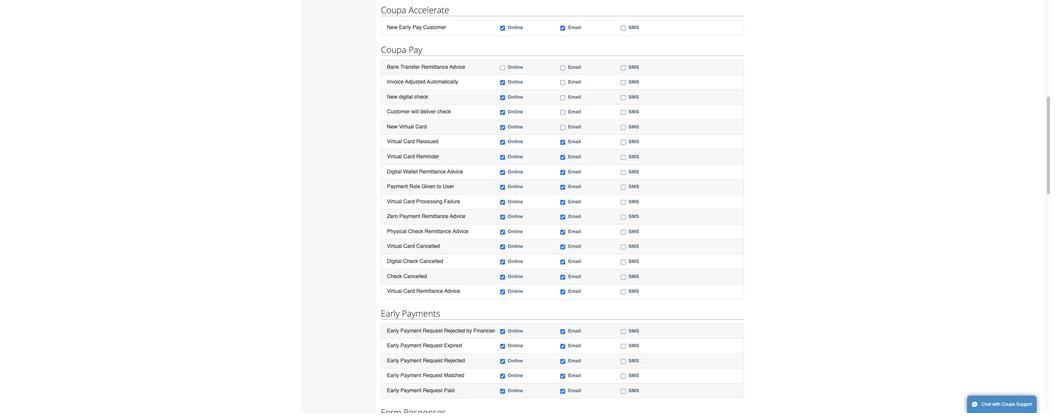Task type: locate. For each thing, give the bounding box(es) containing it.
0 vertical spatial digital
[[387, 168, 402, 175]]

online for new virtual card
[[508, 124, 523, 130]]

20 sms from the top
[[628, 358, 639, 364]]

virtual for virtual card reissued
[[387, 139, 402, 145]]

0 vertical spatial pay
[[413, 24, 422, 30]]

payment for early payment request expired
[[401, 343, 421, 349]]

22 online from the top
[[508, 388, 523, 394]]

online for early payment request expired
[[508, 343, 523, 349]]

5 sms from the top
[[628, 109, 639, 115]]

virtual card cancelled
[[387, 243, 440, 249]]

8 email from the top
[[568, 154, 581, 160]]

virtual
[[399, 124, 414, 130], [387, 139, 402, 145], [387, 154, 402, 160], [387, 198, 402, 204], [387, 243, 402, 249], [387, 288, 402, 294]]

payment for zero payment remittance advice
[[399, 213, 420, 219]]

1 rejected from the top
[[444, 328, 465, 334]]

1 digital from the top
[[387, 168, 402, 175]]

1 email from the top
[[568, 25, 581, 30]]

card up wallet
[[403, 154, 415, 160]]

email for digital check cancelled
[[568, 259, 581, 264]]

email for zero payment remittance advice
[[568, 214, 581, 219]]

coupa up new early pay customer
[[381, 4, 406, 16]]

early up early payment request rejected
[[387, 343, 399, 349]]

email for new early pay customer
[[568, 25, 581, 30]]

remittance up "given"
[[419, 168, 446, 175]]

request down early payment request matched
[[423, 388, 443, 394]]

cancelled down physical check remittance advice
[[416, 243, 440, 249]]

check up virtual card cancelled
[[408, 228, 423, 234]]

digital
[[387, 168, 402, 175], [387, 258, 402, 264]]

4 email from the top
[[568, 94, 581, 100]]

early down early payment request expired
[[387, 358, 399, 364]]

13 online from the top
[[508, 229, 523, 234]]

payment for early payment request paid
[[401, 388, 421, 394]]

1 new from the top
[[387, 24, 398, 30]]

18 email from the top
[[568, 328, 581, 334]]

virtual up virtual card reissued
[[399, 124, 414, 130]]

physical
[[387, 228, 407, 234]]

15 online from the top
[[508, 259, 523, 264]]

0 vertical spatial check
[[408, 228, 423, 234]]

1 vertical spatial customer
[[387, 109, 410, 115]]

0 vertical spatial rejected
[[444, 328, 465, 334]]

coupa pay
[[381, 43, 422, 55]]

2 vertical spatial coupa
[[1002, 402, 1015, 407]]

18 sms from the top
[[628, 328, 639, 334]]

new up virtual card reissued
[[387, 124, 398, 130]]

0 vertical spatial check
[[414, 94, 428, 100]]

pay up transfer
[[409, 43, 422, 55]]

cancelled down virtual card cancelled
[[420, 258, 443, 264]]

9 online from the top
[[508, 169, 523, 175]]

virtual down check cancelled
[[387, 288, 402, 294]]

5 request from the top
[[423, 388, 443, 394]]

16 online from the top
[[508, 274, 523, 279]]

digital for digital check cancelled
[[387, 258, 402, 264]]

5 email from the top
[[568, 109, 581, 115]]

virtual up zero
[[387, 198, 402, 204]]

19 online from the top
[[508, 343, 523, 349]]

12 online from the top
[[508, 214, 523, 219]]

cancelled down digital check cancelled
[[403, 273, 427, 279]]

3 request from the top
[[423, 358, 443, 364]]

13 sms from the top
[[628, 229, 639, 234]]

rejected
[[444, 328, 465, 334], [444, 358, 465, 364]]

1 vertical spatial check
[[437, 109, 451, 115]]

17 sms from the top
[[628, 289, 639, 294]]

payment for early payment request matched
[[401, 373, 421, 379]]

early left payments
[[381, 307, 400, 319]]

given
[[422, 183, 436, 189]]

to
[[437, 183, 441, 189]]

10 online from the top
[[508, 184, 523, 189]]

12 email from the top
[[568, 214, 581, 219]]

9 email from the top
[[568, 169, 581, 175]]

check down the invoice adjusted automatically
[[414, 94, 428, 100]]

coupa up bank
[[381, 43, 406, 55]]

online
[[508, 25, 523, 30], [508, 64, 523, 70], [508, 79, 523, 85], [508, 94, 523, 100], [508, 109, 523, 115], [508, 124, 523, 130], [508, 139, 523, 145], [508, 154, 523, 160], [508, 169, 523, 175], [508, 184, 523, 189], [508, 199, 523, 204], [508, 214, 523, 219], [508, 229, 523, 234], [508, 244, 523, 249], [508, 259, 523, 264], [508, 274, 523, 279], [508, 289, 523, 294], [508, 328, 523, 334], [508, 343, 523, 349], [508, 358, 523, 364], [508, 373, 523, 379], [508, 388, 523, 394]]

early for early payment request rejected
[[387, 358, 399, 364]]

3 email from the top
[[568, 79, 581, 85]]

sms for early payment request matched
[[628, 373, 639, 379]]

sms for bank transfer remittance advice
[[628, 64, 639, 70]]

digital left wallet
[[387, 168, 402, 175]]

sms for customer will deliver check
[[628, 109, 639, 115]]

1 online from the top
[[508, 25, 523, 30]]

request for early payment request expired
[[423, 343, 443, 349]]

7 email from the top
[[568, 139, 581, 145]]

email for invoice adjusted automatically
[[568, 79, 581, 85]]

chat
[[982, 402, 991, 407]]

19 email from the top
[[568, 343, 581, 349]]

14 sms from the top
[[628, 244, 639, 249]]

early payment request expired
[[387, 343, 462, 349]]

5 online from the top
[[508, 109, 523, 115]]

early down early payment request matched
[[387, 388, 399, 394]]

17 email from the top
[[568, 289, 581, 294]]

user
[[443, 183, 454, 189]]

early down coupa accelerate
[[399, 24, 411, 30]]

physical check remittance advice
[[387, 228, 468, 234]]

0 vertical spatial new
[[387, 24, 398, 30]]

payment down the early payments
[[401, 328, 421, 334]]

10 sms from the top
[[628, 184, 639, 189]]

email for early payment request matched
[[568, 373, 581, 379]]

request for early payment request rejected by financier
[[423, 328, 443, 334]]

16 sms from the top
[[628, 274, 639, 279]]

10 email from the top
[[568, 184, 581, 189]]

email for virtual card cancelled
[[568, 244, 581, 249]]

card
[[415, 124, 427, 130], [403, 139, 415, 145], [403, 154, 415, 160], [403, 198, 415, 204], [403, 243, 415, 249], [403, 288, 415, 294]]

card up digital check cancelled
[[403, 243, 415, 249]]

email for new digital check
[[568, 94, 581, 100]]

new left digital
[[387, 94, 398, 100]]

advice for zero payment remittance advice
[[450, 213, 466, 219]]

sms for new virtual card
[[628, 124, 639, 130]]

online for bank transfer remittance advice
[[508, 64, 523, 70]]

payment down early payment request expired
[[401, 358, 421, 364]]

advice
[[450, 64, 465, 70], [447, 168, 463, 175], [450, 213, 466, 219], [453, 228, 468, 234], [444, 288, 460, 294]]

email for virtual card processing failure
[[568, 199, 581, 204]]

online for early payment request rejected
[[508, 358, 523, 364]]

cancelled for virtual card cancelled
[[416, 243, 440, 249]]

21 online from the top
[[508, 373, 523, 379]]

payment up early payment request rejected
[[401, 343, 421, 349]]

1 vertical spatial coupa
[[381, 43, 406, 55]]

2 vertical spatial new
[[387, 124, 398, 130]]

1 vertical spatial digital
[[387, 258, 402, 264]]

remittance for card
[[416, 288, 443, 294]]

customer down accelerate
[[423, 24, 446, 30]]

coupa right "with"
[[1002, 402, 1015, 407]]

4 request from the top
[[423, 373, 443, 379]]

sms for invoice adjusted automatically
[[628, 79, 639, 85]]

online for virtual card processing failure
[[508, 199, 523, 204]]

coupa for coupa accelerate
[[381, 4, 406, 16]]

pay down coupa accelerate
[[413, 24, 422, 30]]

deliver
[[420, 109, 436, 115]]

with
[[992, 402, 1001, 407]]

sms for virtual card remittance advice
[[628, 289, 639, 294]]

sms for early payment request expired
[[628, 343, 639, 349]]

email for physical check remittance advice
[[568, 229, 581, 234]]

online for virtual card remittance advice
[[508, 289, 523, 294]]

payment down early payment request matched
[[401, 388, 421, 394]]

early
[[399, 24, 411, 30], [381, 307, 400, 319], [387, 328, 399, 334], [387, 343, 399, 349], [387, 358, 399, 364], [387, 373, 399, 379], [387, 388, 399, 394]]

20 online from the top
[[508, 358, 523, 364]]

check right deliver
[[437, 109, 451, 115]]

4 sms from the top
[[628, 94, 639, 100]]

payment for early payment request rejected by financier
[[401, 328, 421, 334]]

card for cancelled
[[403, 243, 415, 249]]

adjusted
[[405, 79, 426, 85]]

virtual down virtual card reissued
[[387, 154, 402, 160]]

online for physical check remittance advice
[[508, 229, 523, 234]]

7 online from the top
[[508, 139, 523, 145]]

advice for bank transfer remittance advice
[[450, 64, 465, 70]]

19 sms from the top
[[628, 343, 639, 349]]

new early pay customer
[[387, 24, 446, 30]]

virtual card reissued
[[387, 139, 438, 145]]

early payments
[[381, 307, 440, 319]]

new for new early pay customer
[[387, 24, 398, 30]]

22 sms from the top
[[628, 388, 639, 394]]

15 sms from the top
[[628, 259, 639, 264]]

pay
[[413, 24, 422, 30], [409, 43, 422, 55]]

15 email from the top
[[568, 259, 581, 264]]

3 online from the top
[[508, 79, 523, 85]]

request down early payment request rejected
[[423, 373, 443, 379]]

sms for check cancelled
[[628, 274, 639, 279]]

1 vertical spatial new
[[387, 94, 398, 100]]

payments
[[402, 307, 440, 319]]

11 online from the top
[[508, 199, 523, 204]]

4 online from the top
[[508, 94, 523, 100]]

remittance down processing
[[422, 213, 448, 219]]

new
[[387, 24, 398, 30], [387, 94, 398, 100], [387, 124, 398, 130]]

early for early payment request rejected by financier
[[387, 328, 399, 334]]

cancelled for digital check cancelled
[[420, 258, 443, 264]]

14 email from the top
[[568, 244, 581, 249]]

request up early payment request rejected
[[423, 343, 443, 349]]

email for check cancelled
[[568, 274, 581, 279]]

22 email from the top
[[568, 388, 581, 394]]

remittance up automatically
[[421, 64, 448, 70]]

card down new virtual card
[[403, 139, 415, 145]]

sms for digital check cancelled
[[628, 259, 639, 264]]

1 vertical spatial check
[[403, 258, 418, 264]]

customer left will
[[387, 109, 410, 115]]

coupa
[[381, 4, 406, 16], [381, 43, 406, 55], [1002, 402, 1015, 407]]

remittance for check
[[425, 228, 451, 234]]

virtual card processing failure
[[387, 198, 460, 204]]

1 request from the top
[[423, 328, 443, 334]]

automatically
[[427, 79, 458, 85]]

17 online from the top
[[508, 289, 523, 294]]

1 sms from the top
[[628, 25, 639, 30]]

failure
[[444, 198, 460, 204]]

request up early payment request matched
[[423, 358, 443, 364]]

virtual down new virtual card
[[387, 139, 402, 145]]

customer
[[423, 24, 446, 30], [387, 109, 410, 115]]

8 sms from the top
[[628, 154, 639, 160]]

new digital check
[[387, 94, 428, 100]]

payment right zero
[[399, 213, 420, 219]]

0 vertical spatial coupa
[[381, 4, 406, 16]]

check for physical
[[408, 228, 423, 234]]

virtual down physical
[[387, 243, 402, 249]]

early up early payment request paid
[[387, 373, 399, 379]]

early payment request paid
[[387, 388, 455, 394]]

14 online from the top
[[508, 244, 523, 249]]

check
[[414, 94, 428, 100], [437, 109, 451, 115]]

card down check cancelled
[[403, 288, 415, 294]]

1 vertical spatial rejected
[[444, 358, 465, 364]]

21 email from the top
[[568, 373, 581, 379]]

20 email from the top
[[568, 358, 581, 364]]

8 online from the top
[[508, 154, 523, 160]]

email for early payment request paid
[[568, 388, 581, 394]]

3 sms from the top
[[628, 79, 639, 85]]

remittance up payments
[[416, 288, 443, 294]]

2 email from the top
[[568, 64, 581, 70]]

2 vertical spatial check
[[387, 273, 402, 279]]

cancelled
[[416, 243, 440, 249], [420, 258, 443, 264], [403, 273, 427, 279]]

2 digital from the top
[[387, 258, 402, 264]]

request
[[423, 328, 443, 334], [423, 343, 443, 349], [423, 358, 443, 364], [423, 373, 443, 379], [423, 388, 443, 394]]

new up coupa pay
[[387, 24, 398, 30]]

zero
[[387, 213, 398, 219]]

1 vertical spatial cancelled
[[420, 258, 443, 264]]

7 sms from the top
[[628, 139, 639, 145]]

3 new from the top
[[387, 124, 398, 130]]

paid
[[444, 388, 455, 394]]

check
[[408, 228, 423, 234], [403, 258, 418, 264], [387, 273, 402, 279]]

early down the early payments
[[387, 328, 399, 334]]

0 vertical spatial customer
[[423, 24, 446, 30]]

request for early payment request paid
[[423, 388, 443, 394]]

16 email from the top
[[568, 274, 581, 279]]

2 online from the top
[[508, 64, 523, 70]]

sms for early payment request rejected by financier
[[628, 328, 639, 334]]

early for early payment request paid
[[387, 388, 399, 394]]

matched
[[444, 373, 464, 379]]

early for early payments
[[381, 307, 400, 319]]

0 vertical spatial cancelled
[[416, 243, 440, 249]]

check down virtual card cancelled
[[403, 258, 418, 264]]

digital up check cancelled
[[387, 258, 402, 264]]

6 sms from the top
[[628, 124, 639, 130]]

rejected left by
[[444, 328, 465, 334]]

11 email from the top
[[568, 199, 581, 204]]

card down role
[[403, 198, 415, 204]]

payment
[[387, 183, 408, 189], [399, 213, 420, 219], [401, 328, 421, 334], [401, 343, 421, 349], [401, 358, 421, 364], [401, 373, 421, 379], [401, 388, 421, 394]]

0 horizontal spatial customer
[[387, 109, 410, 115]]

rejected up matched
[[444, 358, 465, 364]]

check down digital check cancelled
[[387, 273, 402, 279]]

None checkbox
[[500, 26, 505, 31], [561, 26, 565, 31], [500, 80, 505, 85], [561, 80, 565, 85], [621, 80, 626, 85], [500, 95, 505, 100], [561, 95, 565, 100], [621, 95, 626, 100], [500, 125, 505, 130], [561, 125, 565, 130], [561, 140, 565, 145], [500, 155, 505, 160], [561, 155, 565, 160], [500, 170, 505, 175], [561, 170, 565, 175], [561, 185, 565, 190], [621, 185, 626, 190], [500, 200, 505, 205], [500, 215, 505, 220], [621, 215, 626, 220], [561, 230, 565, 235], [500, 245, 505, 250], [561, 245, 565, 250], [500, 260, 505, 265], [500, 275, 505, 280], [561, 275, 565, 280], [621, 275, 626, 280], [561, 329, 565, 334], [621, 344, 626, 349], [561, 359, 565, 364], [621, 359, 626, 364], [500, 374, 505, 379], [621, 374, 626, 379], [500, 389, 505, 394], [561, 389, 565, 394], [500, 26, 505, 31], [561, 26, 565, 31], [500, 80, 505, 85], [561, 80, 565, 85], [621, 80, 626, 85], [500, 95, 505, 100], [561, 95, 565, 100], [621, 95, 626, 100], [500, 125, 505, 130], [561, 125, 565, 130], [561, 140, 565, 145], [500, 155, 505, 160], [561, 155, 565, 160], [500, 170, 505, 175], [561, 170, 565, 175], [561, 185, 565, 190], [621, 185, 626, 190], [500, 200, 505, 205], [500, 215, 505, 220], [621, 215, 626, 220], [561, 230, 565, 235], [500, 245, 505, 250], [561, 245, 565, 250], [500, 260, 505, 265], [500, 275, 505, 280], [561, 275, 565, 280], [621, 275, 626, 280], [561, 329, 565, 334], [621, 344, 626, 349], [561, 359, 565, 364], [621, 359, 626, 364], [500, 374, 505, 379], [621, 374, 626, 379], [500, 389, 505, 394], [561, 389, 565, 394]]

remittance
[[421, 64, 448, 70], [419, 168, 446, 175], [422, 213, 448, 219], [425, 228, 451, 234], [416, 288, 443, 294]]

payment up early payment request paid
[[401, 373, 421, 379]]

online for invoice adjusted automatically
[[508, 79, 523, 85]]

sms for early payment request paid
[[628, 388, 639, 394]]

None checkbox
[[621, 26, 626, 31], [500, 65, 505, 70], [561, 65, 565, 70], [621, 65, 626, 70], [500, 110, 505, 115], [561, 110, 565, 115], [621, 110, 626, 115], [621, 125, 626, 130], [500, 140, 505, 145], [621, 140, 626, 145], [621, 155, 626, 160], [621, 170, 626, 175], [500, 185, 505, 190], [561, 200, 565, 205], [621, 200, 626, 205], [561, 215, 565, 220], [500, 230, 505, 235], [621, 230, 626, 235], [621, 245, 626, 250], [561, 260, 565, 265], [621, 260, 626, 265], [500, 290, 505, 295], [561, 290, 565, 295], [621, 290, 626, 295], [500, 329, 505, 334], [621, 329, 626, 334], [500, 344, 505, 349], [561, 344, 565, 349], [500, 359, 505, 364], [561, 374, 565, 379], [621, 389, 626, 394], [621, 26, 626, 31], [500, 65, 505, 70], [561, 65, 565, 70], [621, 65, 626, 70], [500, 110, 505, 115], [561, 110, 565, 115], [621, 110, 626, 115], [621, 125, 626, 130], [500, 140, 505, 145], [621, 140, 626, 145], [621, 155, 626, 160], [621, 170, 626, 175], [500, 185, 505, 190], [561, 200, 565, 205], [621, 200, 626, 205], [561, 215, 565, 220], [500, 230, 505, 235], [621, 230, 626, 235], [621, 245, 626, 250], [561, 260, 565, 265], [621, 260, 626, 265], [500, 290, 505, 295], [561, 290, 565, 295], [621, 290, 626, 295], [500, 329, 505, 334], [621, 329, 626, 334], [500, 344, 505, 349], [561, 344, 565, 349], [500, 359, 505, 364], [561, 374, 565, 379], [621, 389, 626, 394]]

online for zero payment remittance advice
[[508, 214, 523, 219]]

virtual for virtual card processing failure
[[387, 198, 402, 204]]

2 request from the top
[[423, 343, 443, 349]]

2 new from the top
[[387, 94, 398, 100]]

email for customer will deliver check
[[568, 109, 581, 115]]

digital check cancelled
[[387, 258, 443, 264]]

2 rejected from the top
[[444, 358, 465, 364]]

21 sms from the top
[[628, 373, 639, 379]]

sms
[[628, 25, 639, 30], [628, 64, 639, 70], [628, 79, 639, 85], [628, 94, 639, 100], [628, 109, 639, 115], [628, 124, 639, 130], [628, 139, 639, 145], [628, 154, 639, 160], [628, 169, 639, 175], [628, 184, 639, 189], [628, 199, 639, 204], [628, 214, 639, 219], [628, 229, 639, 234], [628, 244, 639, 249], [628, 259, 639, 264], [628, 274, 639, 279], [628, 289, 639, 294], [628, 328, 639, 334], [628, 343, 639, 349], [628, 358, 639, 364], [628, 373, 639, 379], [628, 388, 639, 394]]

12 sms from the top
[[628, 214, 639, 219]]

online for early payment request rejected by financier
[[508, 328, 523, 334]]

6 online from the top
[[508, 124, 523, 130]]

18 online from the top
[[508, 328, 523, 334]]

13 email from the top
[[568, 229, 581, 234]]

11 sms from the top
[[628, 199, 639, 204]]

virtual for virtual card remittance advice
[[387, 288, 402, 294]]

request up early payment request expired
[[423, 328, 443, 334]]

email
[[568, 25, 581, 30], [568, 64, 581, 70], [568, 79, 581, 85], [568, 94, 581, 100], [568, 109, 581, 115], [568, 124, 581, 130], [568, 139, 581, 145], [568, 154, 581, 160], [568, 169, 581, 175], [568, 184, 581, 189], [568, 199, 581, 204], [568, 214, 581, 219], [568, 229, 581, 234], [568, 244, 581, 249], [568, 259, 581, 264], [568, 274, 581, 279], [568, 289, 581, 294], [568, 328, 581, 334], [568, 343, 581, 349], [568, 358, 581, 364], [568, 373, 581, 379], [568, 388, 581, 394]]

remittance down zero payment remittance advice
[[425, 228, 451, 234]]

9 sms from the top
[[628, 169, 639, 175]]

2 sms from the top
[[628, 64, 639, 70]]

6 email from the top
[[568, 124, 581, 130]]



Task type: vqa. For each thing, say whether or not it's contained in the screenshot.
Virtual Card Remittance Advice Email
yes



Task type: describe. For each thing, give the bounding box(es) containing it.
virtual for virtual card reminder
[[387, 154, 402, 160]]

new virtual card
[[387, 124, 427, 130]]

sms for payment role given to user
[[628, 184, 639, 189]]

sms for new early pay customer
[[628, 25, 639, 30]]

role
[[409, 183, 420, 189]]

transfer
[[400, 64, 420, 70]]

online for digital wallet remittance advice
[[508, 169, 523, 175]]

virtual card reminder
[[387, 154, 439, 160]]

sms for virtual card processing failure
[[628, 199, 639, 204]]

card down the customer will deliver check
[[415, 124, 427, 130]]

remittance for payment
[[422, 213, 448, 219]]

1 horizontal spatial customer
[[423, 24, 446, 30]]

rejected for early payment request rejected by financier
[[444, 328, 465, 334]]

request for early payment request rejected
[[423, 358, 443, 364]]

early payment request matched
[[387, 373, 464, 379]]

virtual card remittance advice
[[387, 288, 460, 294]]

coupa for coupa pay
[[381, 43, 406, 55]]

chat with coupa support
[[982, 402, 1032, 407]]

sms for digital wallet remittance advice
[[628, 169, 639, 175]]

2 vertical spatial cancelled
[[403, 273, 427, 279]]

advice for physical check remittance advice
[[453, 228, 468, 234]]

reissued
[[416, 139, 438, 145]]

online for early payment request paid
[[508, 388, 523, 394]]

sms for physical check remittance advice
[[628, 229, 639, 234]]

email for virtual card remittance advice
[[568, 289, 581, 294]]

0 horizontal spatial check
[[414, 94, 428, 100]]

digital wallet remittance advice
[[387, 168, 463, 175]]

by
[[466, 328, 472, 334]]

email for bank transfer remittance advice
[[568, 64, 581, 70]]

support
[[1016, 402, 1032, 407]]

invoice
[[387, 79, 404, 85]]

accelerate
[[409, 4, 449, 16]]

chat with coupa support button
[[967, 396, 1037, 413]]

wallet
[[403, 168, 418, 175]]

sms for early payment request rejected
[[628, 358, 639, 364]]

email for new virtual card
[[568, 124, 581, 130]]

email for early payment request rejected
[[568, 358, 581, 364]]

online for virtual card reminder
[[508, 154, 523, 160]]

1 horizontal spatial check
[[437, 109, 451, 115]]

email for virtual card reissued
[[568, 139, 581, 145]]

rejected for early payment request rejected
[[444, 358, 465, 364]]

financier
[[473, 328, 495, 334]]

bank
[[387, 64, 399, 70]]

new for new virtual card
[[387, 124, 398, 130]]

remittance for wallet
[[419, 168, 446, 175]]

check for digital
[[403, 258, 418, 264]]

coupa accelerate
[[381, 4, 449, 16]]

digital for digital wallet remittance advice
[[387, 168, 402, 175]]

online for digital check cancelled
[[508, 259, 523, 264]]

expired
[[444, 343, 462, 349]]

online for virtual card cancelled
[[508, 244, 523, 249]]

1 vertical spatial pay
[[409, 43, 422, 55]]

card for reminder
[[403, 154, 415, 160]]

card for remittance
[[403, 288, 415, 294]]

online for customer will deliver check
[[508, 109, 523, 115]]

advice for digital wallet remittance advice
[[447, 168, 463, 175]]

zero payment remittance advice
[[387, 213, 466, 219]]

sms for virtual card cancelled
[[628, 244, 639, 249]]

sms for virtual card reissued
[[628, 139, 639, 145]]

email for digital wallet remittance advice
[[568, 169, 581, 175]]

payment for early payment request rejected
[[401, 358, 421, 364]]

advice for virtual card remittance advice
[[444, 288, 460, 294]]

email for early payment request rejected by financier
[[568, 328, 581, 334]]

new for new digital check
[[387, 94, 398, 100]]

sms for new digital check
[[628, 94, 639, 100]]

online for new digital check
[[508, 94, 523, 100]]

invoice adjusted automatically
[[387, 79, 458, 85]]

will
[[411, 109, 419, 115]]

card for reissued
[[403, 139, 415, 145]]

reminder
[[416, 154, 439, 160]]

remittance for transfer
[[421, 64, 448, 70]]

early for early payment request expired
[[387, 343, 399, 349]]

online for payment role given to user
[[508, 184, 523, 189]]

processing
[[416, 198, 442, 204]]

online for virtual card reissued
[[508, 139, 523, 145]]

customer will deliver check
[[387, 109, 451, 115]]

sms for zero payment remittance advice
[[628, 214, 639, 219]]

early payment request rejected by financier
[[387, 328, 495, 334]]

email for virtual card reminder
[[568, 154, 581, 160]]

bank transfer remittance advice
[[387, 64, 465, 70]]

request for early payment request matched
[[423, 373, 443, 379]]

payment left role
[[387, 183, 408, 189]]

payment role given to user
[[387, 183, 454, 189]]

sms for virtual card reminder
[[628, 154, 639, 160]]

virtual for virtual card cancelled
[[387, 243, 402, 249]]

email for payment role given to user
[[568, 184, 581, 189]]

email for early payment request expired
[[568, 343, 581, 349]]

digital
[[399, 94, 413, 100]]

early for early payment request matched
[[387, 373, 399, 379]]

online for new early pay customer
[[508, 25, 523, 30]]

check cancelled
[[387, 273, 427, 279]]

online for early payment request matched
[[508, 373, 523, 379]]

coupa inside button
[[1002, 402, 1015, 407]]

early payment request rejected
[[387, 358, 465, 364]]



